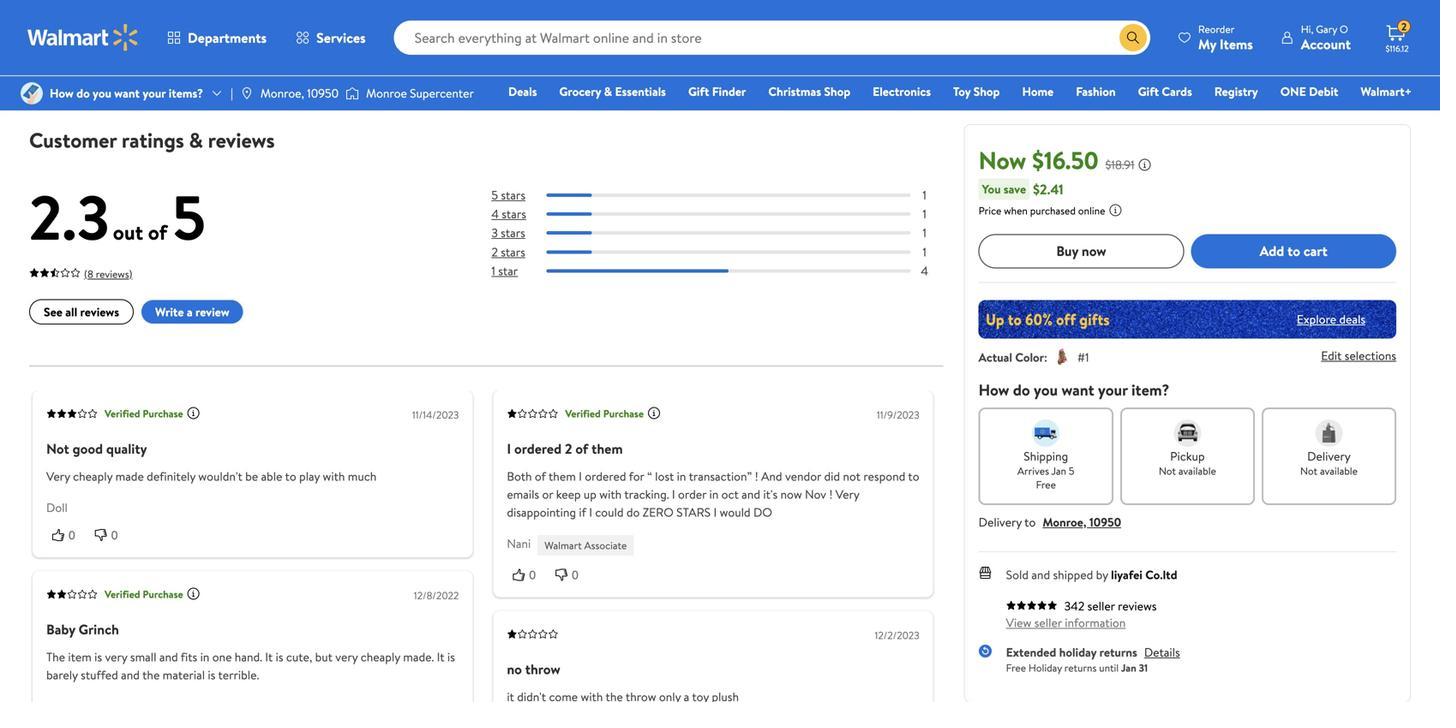 Task type: locate. For each thing, give the bounding box(es) containing it.
delivery not available
[[1300, 448, 1358, 479]]

0 vertical spatial for
[[219, 57, 237, 75]]

2-day shipping for shelf.
[[352, 72, 416, 87]]

1 from from the left
[[329, 19, 360, 38]]

shipped
[[1053, 567, 1093, 584]]

0 vertical spatial monroe,
[[260, 85, 304, 102]]

0 vertical spatial very
[[46, 468, 70, 485]]

3 shipping from the left
[[608, 72, 645, 87]]

very down the not
[[836, 486, 859, 503]]

delivery inside the delivery not available
[[1307, 448, 1351, 465]]

pets for st.
[[738, 0, 764, 0]]

2 from from the left
[[490, 19, 521, 38]]

1 vertical spatial jan
[[1121, 661, 1136, 676]]

from down bernard
[[786, 19, 817, 38]]

would
[[720, 504, 751, 521]]

on inside elf pets reindeer plush set with golden heart charm & storybook. from the creators of the elf on the shelf. ages 3+.
[[660, 19, 675, 38]]

ages down globe
[[383, 38, 412, 57]]

do for how do you want your items?
[[76, 85, 90, 102]]

2 horizontal spatial gift
[[1138, 83, 1159, 100]]

verified purchase information image up fits
[[187, 587, 200, 601]]

grinch
[[79, 621, 119, 639]]

1 horizontal spatial cheaply
[[361, 649, 400, 666]]

available inside the delivery not available
[[1320, 464, 1358, 479]]

gift left cards
[[1138, 83, 1159, 100]]

of inside squishmallows 8" rudolph & clarice, 2pk plush - set of 2 - official kellytoy christmas plush - adorable holiday reindeer stuffed animal toy - great gift for kids…
[[172, 0, 185, 19]]

verified purchase for 2
[[565, 407, 644, 421]]

1 horizontal spatial do
[[627, 504, 640, 521]]

4 set from the left
[[718, 0, 738, 19]]

shop for christmas shop
[[824, 83, 851, 100]]

delivery down 73 on the right top of page
[[762, 72, 799, 87]]

you down the :
[[1034, 380, 1058, 401]]

charm
[[574, 0, 614, 19], [809, 0, 849, 19]]

5
[[172, 174, 206, 260], [492, 187, 498, 204], [1069, 464, 1075, 479]]

1 vertical spatial them
[[549, 468, 576, 485]]

1 horizontal spatial in
[[677, 468, 686, 485]]

arrives
[[1018, 464, 1049, 479]]

plush inside elf pets reindeer plush set with golden heart charm & storybook. from the creators of the elf on the shelf. ages 3+.
[[595, 0, 627, 0]]

deals
[[508, 83, 537, 100]]

1 horizontal spatial 10950
[[1089, 514, 1121, 531]]

10950 up by
[[1089, 514, 1121, 531]]

item
[[68, 649, 92, 666]]

shelf. inside elf pets arctic fox cub plush set with magical snow globe & storybook. from the creators of the elf on the shelf. ages 3+.
[[347, 38, 379, 57]]

plush
[[106, 0, 137, 19], [402, 0, 433, 0], [595, 0, 627, 0], [876, 0, 908, 0], [194, 19, 226, 38]]

1 vertical spatial do
[[1013, 380, 1030, 401]]

3+. right 80
[[581, 38, 600, 57]]

0 vertical spatial you
[[93, 85, 111, 102]]

1 horizontal spatial seller
[[1088, 598, 1115, 615]]

verified purchase information image
[[647, 407, 661, 420]]

explore
[[1297, 311, 1336, 328]]

2 right the rudolph
[[188, 0, 196, 19]]

on down magical
[[306, 38, 321, 57]]

them up keep
[[549, 468, 576, 485]]

stars down 5 stars
[[502, 206, 526, 223]]

purchase up small
[[143, 588, 183, 602]]

not down intent image for delivery
[[1300, 464, 1318, 479]]

3 pets from the left
[[738, 0, 764, 0]]

pickup down search search field
[[722, 72, 751, 87]]

want for item?
[[1062, 380, 1094, 401]]

1 product group from the left
[[33, 0, 237, 97]]

 image for how do you want your items?
[[21, 82, 43, 105]]

2 horizontal spatial ages
[[840, 38, 869, 57]]

jan inside extended holiday returns details free holiday returns until jan 31
[[1121, 661, 1136, 676]]

shipping for elf pets reindeer plush set with golden heart charm & storybook. from the creators of the elf on the shelf. ages 3+.
[[608, 72, 645, 87]]

gift finder
[[688, 83, 746, 100]]

one
[[1281, 83, 1306, 100]]

1 vertical spatial reindeer
[[138, 38, 191, 57]]

1 vertical spatial verified purchase information image
[[187, 587, 200, 601]]

1 horizontal spatial storybook.
[[630, 0, 694, 19]]

3 creators from the left
[[843, 19, 893, 38]]

1 vertical spatial for
[[629, 468, 644, 485]]

reorder my items
[[1198, 22, 1253, 54]]

sold and shipped by liyafei co.ltd
[[1006, 567, 1178, 584]]

(8 reviews)
[[84, 267, 132, 282]]

0 horizontal spatial how
[[50, 85, 74, 102]]

elf
[[261, 0, 278, 0], [490, 0, 506, 0], [718, 0, 735, 0], [640, 19, 657, 38], [286, 38, 302, 57], [743, 38, 760, 57]]

the up grocery & essentials link
[[615, 19, 637, 38]]

2-day shipping for 3+.
[[581, 72, 645, 87]]

1 horizontal spatial now
[[1082, 242, 1106, 261]]

product group
[[33, 0, 237, 97], [261, 0, 466, 97], [490, 0, 694, 97], [718, 0, 923, 97]]

of inside elf pets arctic fox cub plush set with magical snow globe & storybook. from the creators of the elf on the shelf. ages 3+.
[[439, 19, 452, 38]]

1 2-day shipping from the left
[[352, 72, 416, 87]]

want for items?
[[114, 85, 140, 102]]

toy shop
[[953, 83, 1000, 100]]

2 charm from the left
[[809, 0, 849, 19]]

0 vertical spatial holiday
[[90, 38, 134, 57]]

2 shipping from the left
[[379, 72, 416, 87]]

shop left the home 'link'
[[974, 83, 1000, 100]]

christmas down 73 on the right top of page
[[768, 83, 821, 100]]

2-day shipping down elf pets st. bernard puppy plush set with barrel charm & storybook. from the creators of the elf on the shelf. ages 3+.
[[809, 72, 873, 87]]

1 horizontal spatial 4
[[921, 263, 928, 279]]

1 horizontal spatial free
[[1036, 478, 1056, 492]]

1 vertical spatial now
[[781, 486, 802, 503]]

pickup down intent image for pickup
[[1170, 448, 1205, 465]]

ages inside elf pets st. bernard puppy plush set with barrel charm & storybook. from the creators of the elf on the shelf. ages 3+.
[[840, 38, 869, 57]]

2 shelf. from the left
[[513, 38, 545, 57]]

returns left 31
[[1099, 644, 1137, 661]]

the down golden
[[490, 38, 510, 57]]

free for extended
[[1006, 661, 1026, 676]]

1 vertical spatial 4
[[921, 263, 928, 279]]

5 for arrives jan 5
[[1069, 464, 1075, 479]]

from inside elf pets reindeer plush set with golden heart charm & storybook. from the creators of the elf on the shelf. ages 3+.
[[490, 19, 521, 38]]

3 3+. from the left
[[873, 38, 891, 57]]

is left cute,
[[276, 649, 283, 666]]

0 horizontal spatial gift
[[193, 57, 216, 75]]

with
[[261, 0, 287, 19], [653, 0, 678, 0], [741, 0, 767, 19], [323, 468, 345, 485], [599, 486, 622, 503]]

2-
[[352, 72, 361, 87], [581, 72, 590, 87], [809, 72, 819, 87]]

gift inside "link"
[[688, 83, 709, 100]]

verified for quality
[[105, 407, 140, 421]]

reviews for 342 seller reviews
[[1118, 598, 1157, 615]]

1 horizontal spatial from
[[490, 19, 521, 38]]

registry
[[1215, 83, 1258, 100]]

2.3 out of 5
[[29, 174, 206, 260]]

your left item?
[[1098, 380, 1128, 401]]

storybook. up 198
[[261, 19, 326, 38]]

do down animal
[[76, 85, 90, 102]]

ordered inside both of them i ordered for " lost in transaction" ! and vendor did not respond to emails or keep up with tracking. i order in oct and it's now nov ! very disappointing if i could do zero stars i would do
[[585, 468, 626, 485]]

reindeer inside squishmallows 8" rudolph & clarice, 2pk plush - set of 2 - official kellytoy christmas plush - adorable holiday reindeer stuffed animal toy - great gift for kids…
[[138, 38, 191, 57]]

1 horizontal spatial toy
[[953, 83, 971, 100]]

0 vertical spatial want
[[114, 85, 140, 102]]

of up or
[[535, 468, 546, 485]]

product group containing elf pets arctic fox cub plush set with magical snow globe & storybook. from the creators of the elf on the shelf. ages 3+.
[[261, 0, 466, 97]]

2 day from the left
[[361, 72, 377, 87]]

2 very from the left
[[335, 649, 358, 666]]

gary
[[1316, 22, 1337, 36]]

0 horizontal spatial in
[[200, 649, 209, 666]]

1 horizontal spatial not
[[1159, 464, 1176, 479]]

ages down heart
[[549, 38, 578, 57]]

and
[[742, 486, 760, 503], [1032, 567, 1050, 584], [159, 649, 178, 666], [121, 667, 140, 684]]

up to sixty percent off deals. shop now. image
[[979, 300, 1396, 339]]

seller for view
[[1034, 615, 1062, 632]]

2 verified purchase information image from the top
[[187, 587, 200, 601]]

pickup for on
[[722, 72, 751, 87]]

&
[[189, 0, 199, 0], [413, 0, 422, 19], [617, 0, 626, 19], [853, 0, 862, 19], [604, 83, 612, 100], [189, 126, 203, 155]]

verified purchase information image
[[187, 407, 200, 420], [187, 587, 200, 601]]

creators up 80
[[547, 19, 597, 38]]

review
[[195, 304, 230, 321]]

sold
[[1006, 567, 1029, 584]]

plush inside elf pets st. bernard puppy plush set with barrel charm & storybook. from the creators of the elf on the shelf. ages 3+.
[[876, 0, 908, 0]]

free down view
[[1006, 661, 1026, 676]]

& inside elf pets st. bernard puppy plush set with barrel charm & storybook. from the creators of the elf on the shelf. ages 3+.
[[853, 0, 862, 19]]

1 horizontal spatial for
[[629, 468, 644, 485]]

Search search field
[[394, 21, 1150, 55]]

not inside pickup not available
[[1159, 464, 1176, 479]]

material
[[163, 667, 205, 684]]

1 horizontal spatial ages
[[549, 38, 578, 57]]

storybook. up 73 on the right top of page
[[718, 19, 783, 38]]

5 for 5
[[172, 174, 206, 260]]

and down small
[[121, 667, 140, 684]]

free inside shipping arrives jan 5 free
[[1036, 478, 1056, 492]]

2 available from the left
[[1320, 464, 1358, 479]]

ordered up "both"
[[514, 440, 562, 459]]

the inside the item is very small and fits in one hand. it is cute, but very cheaply made. it is barely stuffed and the material is terrible.
[[46, 649, 65, 666]]

1 vertical spatial ordered
[[585, 468, 626, 485]]

0 horizontal spatial holiday
[[90, 38, 134, 57]]

2 horizontal spatial 5
[[1069, 464, 1075, 479]]

 image
[[21, 82, 43, 105], [346, 85, 359, 102], [240, 87, 254, 100]]

from left heart
[[490, 19, 521, 38]]

stars for 4 stars
[[502, 206, 526, 223]]

elf left 73 on the right top of page
[[743, 38, 760, 57]]

finder
[[712, 83, 746, 100]]

to right respond
[[908, 468, 919, 485]]

1 charm from the left
[[574, 0, 614, 19]]

you down animal
[[93, 85, 111, 102]]

1 horizontal spatial creators
[[547, 19, 597, 38]]

purchase for not good quality
[[143, 407, 183, 421]]

1 horizontal spatial want
[[1062, 380, 1094, 401]]

3 ages from the left
[[840, 38, 869, 57]]

now inside both of them i ordered for " lost in transaction" ! and vendor did not respond to emails or keep up with tracking. i order in oct and it's now nov ! very disappointing if i could do zero stars i would do
[[781, 486, 802, 503]]

purchase for i ordered 2 of them
[[603, 407, 644, 421]]

4.807 stars out of 5, based on 342 seller reviews element
[[1006, 601, 1058, 611]]

storybook. inside elf pets st. bernard puppy plush set with barrel charm & storybook. from the creators of the elf on the shelf. ages 3+.
[[718, 19, 783, 38]]

hand.
[[235, 649, 262, 666]]

set inside squishmallows 8" rudolph & clarice, 2pk plush - set of 2 - official kellytoy christmas plush - adorable holiday reindeer stuffed animal toy - great gift for kids…
[[149, 0, 169, 19]]

selections
[[1345, 348, 1396, 364]]

0 horizontal spatial 2-
[[352, 72, 361, 87]]

shop left electronics
[[824, 83, 851, 100]]

1 vertical spatial christmas
[[768, 83, 821, 100]]

3+. inside elf pets arctic fox cub plush set with magical snow globe & storybook. from the creators of the elf on the shelf. ages 3+.
[[415, 38, 434, 57]]

3+. up electronics "link"
[[873, 38, 891, 57]]

it
[[265, 649, 273, 666], [437, 649, 445, 666]]

very inside both of them i ordered for " lost in transaction" ! and vendor did not respond to emails or keep up with tracking. i order in oct and it's now nov ! very disappointing if i could do zero stars i would do
[[836, 486, 859, 503]]

toy inside squishmallows 8" rudolph & clarice, 2pk plush - set of 2 - official kellytoy christmas plush - adorable holiday reindeer stuffed animal toy - great gift for kids…
[[124, 57, 144, 75]]

1 vertical spatial you
[[1034, 380, 1058, 401]]

shelf. down the snow
[[347, 38, 379, 57]]

verified up quality
[[105, 407, 140, 421]]

0 horizontal spatial you
[[93, 85, 111, 102]]

your left items?
[[143, 85, 166, 102]]

reviews down |
[[208, 126, 275, 155]]

for inside squishmallows 8" rudolph & clarice, 2pk plush - set of 2 - official kellytoy christmas plush - adorable holiday reindeer stuffed animal toy - great gift for kids…
[[219, 57, 237, 75]]

not inside the delivery not available
[[1300, 464, 1318, 479]]

3 progress bar from the top
[[546, 232, 911, 235]]

4 shipping from the left
[[836, 72, 873, 87]]

and
[[761, 468, 782, 485]]

reindeer inside elf pets reindeer plush set with golden heart charm & storybook. from the creators of the elf on the shelf. ages 3+.
[[539, 0, 592, 0]]

reviews)
[[96, 267, 132, 282]]

1 horizontal spatial it
[[437, 649, 445, 666]]

to left cart
[[1288, 242, 1300, 261]]

 image right |
[[240, 87, 254, 100]]

2-day shipping down elf pets arctic fox cub plush set with magical snow globe & storybook. from the creators of the elf on the shelf. ages 3+.
[[352, 72, 416, 87]]

1 horizontal spatial your
[[1098, 380, 1128, 401]]

$18.91
[[1105, 156, 1135, 173]]

0 vertical spatial toy
[[124, 57, 144, 75]]

& right globe
[[413, 0, 422, 19]]

electronics
[[873, 83, 931, 100]]

 image left monroe at top left
[[346, 85, 359, 102]]

holiday inside squishmallows 8" rudolph & clarice, 2pk plush - set of 2 - official kellytoy christmas plush - adorable holiday reindeer stuffed animal toy - great gift for kids…
[[90, 38, 134, 57]]

stars for 3 stars
[[501, 225, 525, 241]]

0 for the 0 button below doll at the bottom
[[69, 529, 75, 543]]

2 horizontal spatial from
[[786, 19, 817, 38]]

monroe
[[366, 85, 407, 102]]

1 2- from the left
[[352, 72, 361, 87]]

2 up "$116.12"
[[1401, 19, 1407, 34]]

3 product group from the left
[[490, 0, 694, 97]]

of up electronics "link"
[[896, 19, 909, 38]]

for
[[219, 57, 237, 75], [629, 468, 644, 485]]

charm right barrel
[[809, 0, 849, 19]]

2 vertical spatial do
[[627, 504, 640, 521]]

monroe, right |
[[260, 85, 304, 102]]

how for how do you want your item?
[[979, 380, 1009, 401]]

0 horizontal spatial toy
[[124, 57, 144, 75]]

day right 3+
[[50, 72, 65, 87]]

the inside elf pets arctic fox cub plush set with magical snow globe & storybook. from the creators of the elf on the shelf. ages 3+.
[[261, 38, 283, 57]]

4 product group from the left
[[718, 0, 923, 97]]

stars
[[677, 504, 711, 521]]

1 for 4 stars
[[923, 206, 927, 223]]

0 horizontal spatial reviews
[[80, 304, 119, 321]]

on up "essentials"
[[660, 19, 675, 38]]

1 horizontal spatial charm
[[809, 0, 849, 19]]

1 shelf. from the left
[[347, 38, 379, 57]]

details button
[[1144, 644, 1180, 661]]

2 horizontal spatial shelf.
[[804, 38, 837, 57]]

creators inside elf pets st. bernard puppy plush set with barrel charm & storybook. from the creators of the elf on the shelf. ages 3+.
[[843, 19, 893, 38]]

ages down puppy
[[840, 38, 869, 57]]

want
[[114, 85, 140, 102], [1062, 380, 1094, 401]]

keep
[[556, 486, 581, 503]]

nani
[[507, 536, 531, 552]]

 image for monroe supercenter
[[346, 85, 359, 102]]

progress bar
[[546, 194, 911, 197], [546, 213, 911, 216], [546, 232, 911, 235], [546, 251, 911, 254], [546, 270, 911, 273]]

i left would
[[714, 504, 717, 521]]

3 day from the left
[[590, 72, 605, 87]]

set inside elf pets reindeer plush set with golden heart charm & storybook. from the creators of the elf on the shelf. ages 3+.
[[630, 0, 650, 0]]

returns
[[1099, 644, 1137, 661], [1065, 661, 1097, 676]]

delivery
[[305, 72, 342, 87], [533, 72, 570, 87], [762, 72, 799, 87], [1307, 448, 1351, 465], [979, 514, 1022, 531]]

3+
[[36, 72, 48, 87]]

charm inside elf pets reindeer plush set with golden heart charm & storybook. from the creators of the elf on the shelf. ages 3+.
[[574, 0, 614, 19]]

christmas down the rudolph
[[131, 19, 191, 38]]

-
[[141, 0, 146, 19], [199, 0, 204, 19], [229, 19, 234, 38], [147, 57, 152, 75]]

& right bernard
[[853, 0, 862, 19]]

out
[[113, 218, 143, 247]]

price when purchased online
[[979, 203, 1105, 218]]

verified purchase up quality
[[105, 407, 183, 421]]

learn more about strikethrough prices image
[[1138, 158, 1152, 172]]

1 progress bar from the top
[[546, 194, 911, 197]]

2 horizontal spatial 2-
[[809, 72, 819, 87]]

want down animal
[[114, 85, 140, 102]]

toy up how do you want your items?
[[124, 57, 144, 75]]

shipping down elf pets arctic fox cub plush set with magical snow globe & storybook. from the creators of the elf on the shelf. ages 3+.
[[379, 72, 416, 87]]

golden
[[490, 0, 533, 19]]

not
[[46, 440, 69, 459], [1159, 464, 1176, 479], [1300, 464, 1318, 479]]

1 horizontal spatial !
[[829, 486, 833, 503]]

for inside both of them i ordered for " lost in transaction" ! and vendor did not respond to emails or keep up with tracking. i order in oct and it's now nov ! very disappointing if i could do zero stars i would do
[[629, 468, 644, 485]]

charm right heart
[[574, 0, 614, 19]]

0 horizontal spatial pets
[[281, 0, 307, 0]]

christmas
[[131, 19, 191, 38], [768, 83, 821, 100]]

2-day shipping for ages
[[809, 72, 873, 87]]

stuffed
[[81, 667, 118, 684]]

1 horizontal spatial returns
[[1099, 644, 1137, 661]]

4 for 4 stars
[[492, 206, 499, 223]]

to inside "add to cart" button
[[1288, 242, 1300, 261]]

1 horizontal spatial shelf.
[[513, 38, 545, 57]]

elf pets arctic fox cub plush set with magical snow globe & storybook. from the creators of the elf on the shelf. ages 3+.
[[261, 0, 456, 57]]

0 horizontal spatial ages
[[383, 38, 412, 57]]

of right heart
[[600, 19, 613, 38]]

1 horizontal spatial christmas
[[768, 83, 821, 100]]

reorder
[[1198, 22, 1235, 36]]

delivery down intent image for delivery
[[1307, 448, 1351, 465]]

5 inside shipping arrives jan 5 free
[[1069, 464, 1075, 479]]

(8 reviews) link
[[29, 264, 132, 282]]

2- left monroe at top left
[[352, 72, 361, 87]]

2 creators from the left
[[547, 19, 597, 38]]

shipping for elf pets st. bernard puppy plush set with barrel charm & storybook. from the creators of the elf on the shelf. ages 3+.
[[836, 72, 873, 87]]

grocery & essentials link
[[552, 82, 674, 101]]

in inside the item is very small and fits in one hand. it is cute, but very cheaply made. it is barely stuffed and the material is terrible.
[[200, 649, 209, 666]]

the up 'barely'
[[46, 649, 65, 666]]

shop for toy shop
[[974, 83, 1000, 100]]

1 horizontal spatial how
[[979, 380, 1009, 401]]

pickup not available
[[1159, 448, 1216, 479]]

1 vertical spatial cheaply
[[361, 649, 400, 666]]

elf left 198
[[286, 38, 302, 57]]

3 set from the left
[[630, 0, 650, 0]]

0 vertical spatial jan
[[1051, 464, 1066, 479]]

gift
[[193, 57, 216, 75], [688, 83, 709, 100], [1138, 83, 1159, 100]]

small
[[130, 649, 156, 666]]

0 vertical spatial reviews
[[208, 126, 275, 155]]

0 horizontal spatial jan
[[1051, 464, 1066, 479]]

price
[[979, 203, 1002, 218]]

1 verified purchase information image from the top
[[187, 407, 200, 420]]

1 for 3 stars
[[923, 225, 927, 241]]

associate
[[584, 539, 627, 553]]

1 shop from the left
[[824, 83, 851, 100]]

elf pets reindeer plush set with golden heart charm & storybook. from the creators of the elf on the shelf. ages 3+.
[[490, 0, 694, 57]]

add
[[1260, 242, 1284, 261]]

baby
[[46, 621, 75, 639]]

pets inside elf pets reindeer plush set with golden heart charm & storybook. from the creators of the elf on the shelf. ages 3+.
[[509, 0, 535, 0]]

up
[[584, 486, 597, 503]]

available for delivery
[[1320, 464, 1358, 479]]

2 2-day shipping from the left
[[581, 72, 645, 87]]

christmas inside squishmallows 8" rudolph & clarice, 2pk plush - set of 2 - official kellytoy christmas plush - adorable holiday reindeer stuffed animal toy - great gift for kids…
[[131, 19, 191, 38]]

1 horizontal spatial  image
[[240, 87, 254, 100]]

2 horizontal spatial in
[[709, 486, 719, 503]]

holiday
[[90, 38, 134, 57], [1029, 661, 1062, 676]]

1 pets from the left
[[281, 0, 307, 0]]

pets inside elf pets st. bernard puppy plush set with barrel charm & storybook. from the creators of the elf on the shelf. ages 3+.
[[738, 0, 764, 0]]

0 horizontal spatial free
[[1006, 661, 1026, 676]]

0 horizontal spatial 4
[[492, 206, 499, 223]]

0 vertical spatial them
[[592, 440, 623, 459]]

4 progress bar from the top
[[546, 251, 911, 254]]

1 vertical spatial very
[[836, 486, 859, 503]]

1 vertical spatial how
[[979, 380, 1009, 401]]

0 horizontal spatial !
[[755, 468, 758, 485]]

2 vertical spatial in
[[200, 649, 209, 666]]

5 progress bar from the top
[[546, 270, 911, 273]]

5 right shipping
[[1069, 464, 1075, 479]]

buy
[[1056, 242, 1078, 261]]

it right hand.
[[265, 649, 273, 666]]

one
[[212, 649, 232, 666]]

0 vertical spatial your
[[143, 85, 166, 102]]

0 horizontal spatial shop
[[824, 83, 851, 100]]

not for delivery
[[1300, 464, 1318, 479]]

1 horizontal spatial very
[[335, 649, 358, 666]]

seller for 342
[[1088, 598, 1115, 615]]

3+. up monroe supercenter
[[415, 38, 434, 57]]

cute,
[[286, 649, 312, 666]]

cheaply inside the item is very small and fits in one hand. it is cute, but very cheaply made. it is barely stuffed and the material is terrible.
[[361, 649, 400, 666]]

debit
[[1309, 83, 1338, 100]]

3 shelf. from the left
[[804, 38, 837, 57]]

hi,
[[1301, 22, 1314, 36]]

progress bar for 5 stars
[[546, 194, 911, 197]]

1 horizontal spatial reviews
[[208, 126, 275, 155]]

intent image for pickup image
[[1174, 420, 1201, 447]]

2 shop from the left
[[974, 83, 1000, 100]]

do for how do you want your item?
[[1013, 380, 1030, 401]]

pets inside elf pets arctic fox cub plush set with magical snow globe & storybook. from the creators of the elf on the shelf. ages 3+.
[[281, 0, 307, 0]]

0 horizontal spatial from
[[329, 19, 360, 38]]

2 progress bar from the top
[[546, 213, 911, 216]]

creators down puppy
[[843, 19, 893, 38]]

intent image for delivery image
[[1315, 420, 1343, 447]]

0 vertical spatial in
[[677, 468, 686, 485]]

from up 198
[[329, 19, 360, 38]]

gift for gift cards
[[1138, 83, 1159, 100]]

the up finder
[[718, 38, 740, 57]]

1 set from the left
[[149, 0, 169, 19]]

0 horizontal spatial now
[[781, 486, 802, 503]]

creators inside elf pets reindeer plush set with golden heart charm & storybook. from the creators of the elf on the shelf. ages 3+.
[[547, 19, 597, 38]]

available for pickup
[[1179, 464, 1216, 479]]

0 horizontal spatial ordered
[[514, 440, 562, 459]]

gift finder link
[[681, 82, 754, 101]]

pets for arctic
[[281, 0, 307, 0]]

the down bernard
[[820, 19, 840, 38]]

to inside both of them i ordered for " lost in transaction" ! and vendor did not respond to emails or keep up with tracking. i order in oct and it's now nov ! very disappointing if i could do zero stars i would do
[[908, 468, 919, 485]]

search icon image
[[1126, 31, 1140, 45]]

1 horizontal spatial on
[[660, 19, 675, 38]]

1 vertical spatial in
[[709, 486, 719, 503]]

3 2- from the left
[[809, 72, 819, 87]]

color
[[1015, 349, 1044, 366]]

home
[[1022, 83, 1054, 100]]

pickup right |
[[265, 72, 294, 87]]

2 product group from the left
[[261, 0, 466, 97]]

very up stuffed
[[105, 649, 127, 666]]

1 creators from the left
[[386, 19, 436, 38]]

official
[[33, 19, 77, 38]]

2 horizontal spatial storybook.
[[718, 19, 783, 38]]

1 horizontal spatial you
[[1034, 380, 1058, 401]]

 image for monroe, 10950
[[240, 87, 254, 100]]

1 3+. from the left
[[415, 38, 434, 57]]

your for item?
[[1098, 380, 1128, 401]]

0 vertical spatial 4
[[492, 206, 499, 223]]

0 horizontal spatial do
[[76, 85, 90, 102]]

the inside the item is very small and fits in one hand. it is cute, but very cheaply made. it is barely stuffed and the material is terrible.
[[142, 667, 160, 684]]

1 shipping from the left
[[68, 72, 105, 87]]

pets left heart
[[509, 0, 535, 0]]

is down one
[[208, 667, 215, 684]]

on
[[660, 19, 675, 38], [306, 38, 321, 57], [763, 38, 778, 57]]

1 vertical spatial holiday
[[1029, 661, 1062, 676]]

3 from from the left
[[786, 19, 817, 38]]

0 horizontal spatial on
[[306, 38, 321, 57]]

in right fits
[[200, 649, 209, 666]]

progress bar for 2 stars
[[546, 251, 911, 254]]

how
[[50, 85, 74, 102], [979, 380, 1009, 401]]

add to cart
[[1260, 242, 1328, 261]]

1 ages from the left
[[383, 38, 412, 57]]

2 pets from the left
[[509, 0, 535, 0]]

if
[[579, 504, 586, 521]]

1 horizontal spatial shop
[[974, 83, 1000, 100]]

you for how do you want your item?
[[1034, 380, 1058, 401]]

details
[[1144, 644, 1180, 661]]

2 ages from the left
[[549, 38, 578, 57]]

3 2-day shipping from the left
[[809, 72, 873, 87]]

1 vertical spatial monroe,
[[1043, 514, 1087, 531]]

available inside pickup not available
[[1179, 464, 1216, 479]]

0 horizontal spatial christmas
[[131, 19, 191, 38]]

342 seller reviews
[[1064, 598, 1157, 615]]

the left 198
[[261, 38, 283, 57]]

2 horizontal spatial creators
[[843, 19, 893, 38]]

- right 8"
[[141, 0, 146, 19]]

product group containing squishmallows 8" rudolph & clarice, 2pk plush - set of 2 - official kellytoy christmas plush - adorable holiday reindeer stuffed animal toy - great gift for kids…
[[33, 0, 237, 97]]

10950 down 198
[[307, 85, 339, 102]]

4 day from the left
[[819, 72, 834, 87]]

free inside extended holiday returns details free holiday returns until jan 31
[[1006, 661, 1026, 676]]

made.
[[403, 649, 434, 666]]

2 set from the left
[[437, 0, 456, 0]]

to
[[1288, 242, 1300, 261], [285, 468, 296, 485], [908, 468, 919, 485], [1025, 514, 1036, 531]]

intent image for shipping image
[[1032, 420, 1060, 447]]

purchase left verified purchase information image
[[603, 407, 644, 421]]

not for pickup
[[1159, 464, 1176, 479]]

day for elf pets arctic fox cub plush set with magical snow globe & storybook. from the creators of the elf on the shelf. ages 3+.
[[361, 72, 377, 87]]

jan inside shipping arrives jan 5 free
[[1051, 464, 1066, 479]]

2 2- from the left
[[581, 72, 590, 87]]

2 3+. from the left
[[581, 38, 600, 57]]

creators down cub
[[386, 19, 436, 38]]

charm inside elf pets st. bernard puppy plush set with barrel charm & storybook. from the creators of the elf on the shelf. ages 3+.
[[809, 0, 849, 19]]

1 available from the left
[[1179, 464, 1216, 479]]

$16.50
[[1032, 144, 1099, 177]]

with inside elf pets st. bernard puppy plush set with barrel charm & storybook. from the creators of the elf on the shelf. ages 3+.
[[741, 0, 767, 19]]

pets left st.
[[738, 0, 764, 0]]

2 horizontal spatial  image
[[346, 85, 359, 102]]

2 vertical spatial reviews
[[1118, 598, 1157, 615]]



Task type: vqa. For each thing, say whether or not it's contained in the screenshot.


Task type: describe. For each thing, give the bounding box(es) containing it.
1 for 5 stars
[[923, 187, 927, 204]]

by
[[1096, 567, 1108, 584]]

i up "both"
[[507, 440, 511, 459]]

day for elf pets st. bernard puppy plush set with barrel charm & storybook. from the creators of the elf on the shelf. ages 3+.
[[819, 72, 834, 87]]

cart
[[1304, 242, 1328, 261]]

with inside elf pets arctic fox cub plush set with magical snow globe & storybook. from the creators of the elf on the shelf. ages 3+.
[[261, 0, 287, 19]]

from inside elf pets arctic fox cub plush set with magical snow globe & storybook. from the creators of the elf on the shelf. ages 3+.
[[329, 19, 360, 38]]

4 stars
[[492, 206, 526, 223]]

tracking.
[[624, 486, 669, 503]]

bernard
[[785, 0, 833, 0]]

legal information image
[[1109, 203, 1122, 217]]

& inside elf pets arctic fox cub plush set with magical snow globe & storybook. from the creators of the elf on the shelf. ages 3+.
[[413, 0, 422, 19]]

your for items?
[[143, 85, 166, 102]]

extended holiday returns details free holiday returns until jan 31
[[1006, 644, 1180, 676]]

registry link
[[1207, 82, 1266, 101]]

1 horizontal spatial 5
[[492, 187, 498, 204]]

deals
[[1339, 311, 1366, 328]]

i right if
[[589, 504, 592, 521]]

Walmart Site-Wide search field
[[394, 21, 1150, 55]]

0 button down nani
[[507, 567, 550, 584]]

customer
[[29, 126, 117, 155]]

fashion link
[[1068, 82, 1124, 101]]

adorable
[[33, 38, 86, 57]]

day for elf pets reindeer plush set with golden heart charm & storybook. from the creators of the elf on the shelf. ages 3+.
[[590, 72, 605, 87]]

- left great
[[147, 57, 152, 75]]

delivery up sold
[[979, 514, 1022, 531]]

did
[[824, 468, 840, 485]]

gift inside squishmallows 8" rudolph & clarice, 2pk plush - set of 2 - official kellytoy christmas plush - adorable holiday reindeer stuffed animal toy - great gift for kids…
[[193, 57, 216, 75]]

now $16.50
[[979, 144, 1099, 177]]

shipping for elf pets arctic fox cub plush set with magical snow globe & storybook. from the creators of the elf on the shelf. ages 3+.
[[379, 72, 416, 87]]

now inside 'button'
[[1082, 242, 1106, 261]]

verified purchase for quality
[[105, 407, 183, 421]]

0 vertical spatial ordered
[[514, 440, 562, 459]]

12/2/2023
[[875, 629, 920, 643]]

4 for 4
[[921, 263, 928, 279]]

nov
[[805, 486, 826, 503]]

on inside elf pets st. bernard puppy plush set with barrel charm & storybook. from the creators of the elf on the shelf. ages 3+.
[[763, 38, 778, 57]]

ages inside elf pets reindeer plush set with golden heart charm & storybook. from the creators of the elf on the shelf. ages 3+.
[[549, 38, 578, 57]]

purchased
[[1030, 203, 1076, 218]]

snow
[[339, 0, 371, 19]]

until
[[1099, 661, 1119, 676]]

verified for 2
[[565, 407, 601, 421]]

very cheaply made definitely wouldn't be able to play with much
[[46, 468, 377, 485]]

elf left st.
[[718, 0, 735, 0]]

2- for shelf.
[[809, 72, 819, 87]]

2- for ages
[[581, 72, 590, 87]]

is right made.
[[447, 649, 455, 666]]

1 very from the left
[[105, 649, 127, 666]]

electronics link
[[865, 82, 939, 101]]

progress bar for 3 stars
[[546, 232, 911, 235]]

delivery for on
[[305, 72, 342, 87]]

0 vertical spatial !
[[755, 468, 758, 485]]

of inside elf pets st. bernard puppy plush set with barrel charm & storybook. from the creators of the elf on the shelf. ages 3+.
[[896, 19, 909, 38]]

the inside elf pets reindeer plush set with golden heart charm & storybook. from the creators of the elf on the shelf. ages 3+.
[[615, 19, 637, 38]]

st.
[[767, 0, 782, 0]]

pickup for elf
[[265, 72, 294, 87]]

hi, gary o account
[[1301, 22, 1351, 54]]

i left order
[[672, 486, 675, 503]]

1 for 2 stars
[[923, 244, 927, 260]]

cub
[[374, 0, 398, 0]]

no throw
[[507, 660, 560, 679]]

storybook. inside elf pets arctic fox cub plush set with magical snow globe & storybook. from the creators of the elf on the shelf. ages 3+.
[[261, 19, 326, 38]]

0 horizontal spatial cheaply
[[73, 468, 113, 485]]

save
[[1004, 181, 1026, 197]]

account
[[1301, 35, 1351, 54]]

elf left magical
[[261, 0, 278, 0]]

1 horizontal spatial monroe,
[[1043, 514, 1087, 531]]

(8
[[84, 267, 93, 282]]

fashion
[[1076, 83, 1116, 100]]

supercenter
[[410, 85, 474, 102]]

1 star
[[492, 263, 518, 279]]

grocery & essentials
[[559, 83, 666, 100]]

0 button down walmart
[[550, 567, 592, 584]]

it's
[[763, 486, 778, 503]]

0 horizontal spatial not
[[46, 440, 69, 459]]

2- for the
[[352, 72, 361, 87]]

0 for the 0 button under walmart
[[572, 569, 579, 582]]

how for how do you want your items?
[[50, 85, 74, 102]]

shelf. inside elf pets reindeer plush set with golden heart charm & storybook. from the creators of the elf on the shelf. ages 3+.
[[513, 38, 545, 57]]

stars for 2 stars
[[501, 244, 525, 260]]

2 inside squishmallows 8" rudolph & clarice, 2pk plush - set of 2 - official kellytoy christmas plush - adorable holiday reindeer stuffed animal toy - great gift for kids…
[[188, 0, 196, 19]]

of inside elf pets reindeer plush set with golden heart charm & storybook. from the creators of the elf on the shelf. ages 3+.
[[600, 19, 613, 38]]

ages inside elf pets arctic fox cub plush set with magical snow globe & storybook. from the creators of the elf on the shelf. ages 3+.
[[383, 38, 412, 57]]

the inside elf pets st. bernard puppy plush set with barrel charm & storybook. from the creators of the elf on the shelf. ages 3+.
[[718, 38, 740, 57]]

pickup for the
[[493, 72, 523, 87]]

- up departments
[[199, 0, 204, 19]]

to down arrives
[[1025, 514, 1036, 531]]

198
[[316, 45, 331, 59]]

0 for the 0 button underneath nani
[[529, 569, 536, 582]]

and right sold
[[1032, 567, 1050, 584]]

squishmallows 8" rudolph & clarice, 2pk plush - set of 2 - official kellytoy christmas plush - adorable holiday reindeer stuffed animal toy - great gift for kids…
[[33, 0, 237, 94]]

walmart
[[545, 539, 582, 553]]

verified purchase information image for not good quality
[[187, 407, 200, 420]]

liyafei
[[1111, 567, 1143, 584]]

kids…
[[33, 75, 66, 94]]

plush inside elf pets arctic fox cub plush set with magical snow globe & storybook. from the creators of the elf on the shelf. ages 3+.
[[402, 0, 433, 0]]

toy shop link
[[946, 82, 1008, 101]]

& right 'ratings'
[[189, 126, 203, 155]]

globe
[[374, 0, 409, 19]]

0 horizontal spatial 10950
[[307, 85, 339, 102]]

verified purchase up grinch
[[105, 588, 183, 602]]

verified purchase information image for baby grinch
[[187, 587, 200, 601]]

2 up keep
[[565, 440, 572, 459]]

edit selections
[[1321, 348, 1396, 364]]

on inside elf pets arctic fox cub plush set with magical snow globe & storybook. from the creators of the elf on the shelf. ages 3+.
[[306, 38, 321, 57]]

be
[[245, 468, 258, 485]]

christmas shop
[[768, 83, 851, 100]]

0 button down the made
[[89, 527, 132, 544]]

the down "fox"
[[363, 19, 383, 38]]

0 for the 0 button below the made
[[111, 529, 118, 543]]

fits
[[181, 649, 197, 666]]

& right grocery
[[604, 83, 612, 100]]

|
[[231, 85, 233, 102]]

with inside elf pets reindeer plush set with golden heart charm & storybook. from the creators of the elf on the shelf. ages 3+.
[[653, 0, 678, 0]]

& inside elf pets reindeer plush set with golden heart charm & storybook. from the creators of the elf on the shelf. ages 3+.
[[617, 0, 626, 19]]

& inside squishmallows 8" rudolph & clarice, 2pk plush - set of 2 - official kellytoy christmas plush - adorable holiday reindeer stuffed animal toy - great gift for kids…
[[189, 0, 199, 0]]

11/14/2023
[[412, 408, 459, 423]]

#1
[[1078, 349, 1089, 366]]

view
[[1006, 615, 1032, 632]]

of inside both of them i ordered for " lost in transaction" ! and vendor did not respond to emails or keep up with tracking. i order in oct and it's now nov ! very disappointing if i could do zero stars i would do
[[535, 468, 546, 485]]

is up stuffed
[[94, 649, 102, 666]]

gift cards
[[1138, 83, 1192, 100]]

$2.41
[[1033, 180, 1064, 199]]

stars for 5 stars
[[501, 187, 526, 204]]

both
[[507, 468, 532, 485]]

the up deals 'link'
[[524, 19, 544, 38]]

11/9/2023
[[877, 408, 920, 423]]

shipping arrives jan 5 free
[[1018, 448, 1075, 492]]

0 button down doll at the bottom
[[46, 527, 89, 544]]

heart
[[536, 0, 570, 19]]

terrible.
[[218, 667, 259, 684]]

1 day from the left
[[50, 72, 65, 87]]

1 it from the left
[[265, 649, 273, 666]]

write
[[155, 304, 184, 321]]

free for shipping
[[1036, 478, 1056, 492]]

with inside both of them i ordered for " lost in transaction" ! and vendor did not respond to emails or keep up with tracking. i order in oct and it's now nov ! very disappointing if i could do zero stars i would do
[[599, 486, 622, 503]]

wouldn't
[[198, 468, 242, 485]]

holiday inside extended holiday returns details free holiday returns until jan 31
[[1029, 661, 1062, 676]]

great
[[156, 57, 190, 75]]

of inside the 2.3 out of 5
[[148, 218, 167, 247]]

product group containing elf pets reindeer plush set with golden heart charm & storybook. from the creators of the elf on the shelf. ages 3+.
[[490, 0, 694, 97]]

elf up "essentials"
[[640, 19, 657, 38]]

gift for gift finder
[[688, 83, 709, 100]]

services button
[[281, 17, 380, 58]]

2 down kellytoy
[[87, 45, 93, 59]]

not good quality
[[46, 440, 147, 459]]

0 horizontal spatial monroe,
[[260, 85, 304, 102]]

the down the snow
[[324, 38, 344, 57]]

of up up
[[576, 440, 588, 459]]

could
[[595, 504, 624, 521]]

baby grinch
[[46, 621, 119, 639]]

2pk
[[81, 0, 103, 19]]

storybook. inside elf pets reindeer plush set with golden heart charm & storybook. from the creators of the elf on the shelf. ages 3+.
[[630, 0, 694, 19]]

walmart image
[[27, 24, 139, 51]]

1 vertical spatial !
[[829, 486, 833, 503]]

throw
[[525, 660, 560, 679]]

do inside both of them i ordered for " lost in transaction" ! and vendor did not respond to emails or keep up with tracking. i order in oct and it's now nov ! very disappointing if i could do zero stars i would do
[[627, 504, 640, 521]]

$116.12
[[1386, 43, 1409, 54]]

shelf. inside elf pets st. bernard puppy plush set with barrel charm & storybook. from the creators of the elf on the shelf. ages 3+.
[[804, 38, 837, 57]]

shipping
[[1024, 448, 1068, 465]]

vendor
[[785, 468, 821, 485]]

and left fits
[[159, 649, 178, 666]]

when
[[1004, 203, 1028, 218]]

reviews for see all reviews
[[80, 304, 119, 321]]

delivery for the
[[762, 72, 799, 87]]

set inside elf pets st. bernard puppy plush set with barrel charm & storybook. from the creators of the elf on the shelf. ages 3+.
[[718, 0, 738, 19]]

delivery for shelf.
[[533, 72, 570, 87]]

progress bar for 4 stars
[[546, 213, 911, 216]]

able
[[261, 468, 282, 485]]

i up keep
[[579, 468, 582, 485]]

3+. inside elf pets st. bernard puppy plush set with barrel charm & storybook. from the creators of the elf on the shelf. ages 3+.
[[873, 38, 891, 57]]

product group containing elf pets st. bernard puppy plush set with barrel charm & storybook. from the creators of the elf on the shelf. ages 3+.
[[718, 0, 923, 97]]

see
[[44, 304, 63, 321]]

342
[[1064, 598, 1085, 615]]

arctic
[[310, 0, 346, 0]]

from inside elf pets st. bernard puppy plush set with barrel charm & storybook. from the creators of the elf on the shelf. ages 3+.
[[786, 19, 817, 38]]

- up |
[[229, 19, 234, 38]]

elf left heart
[[490, 0, 506, 0]]

you for how do you want your items?
[[93, 85, 111, 102]]

quality
[[106, 440, 147, 459]]

home link
[[1015, 82, 1061, 101]]

verified up grinch
[[105, 588, 140, 602]]

squishmallows
[[33, 0, 118, 0]]

1 vertical spatial 10950
[[1089, 514, 1121, 531]]

0 horizontal spatial returns
[[1065, 661, 1097, 676]]

2 it from the left
[[437, 649, 445, 666]]

write a review
[[155, 304, 230, 321]]

i ordered 2 of them
[[507, 440, 623, 459]]

the down barrel
[[781, 38, 801, 57]]

set inside elf pets arctic fox cub plush set with magical snow globe & storybook. from the creators of the elf on the shelf. ages 3+.
[[437, 0, 456, 0]]

purchase for baby grinch
[[143, 588, 183, 602]]

them inside both of them i ordered for " lost in transaction" ! and vendor did not respond to emails or keep up with tracking. i order in oct and it's now nov ! very disappointing if i could do zero stars i would do
[[549, 468, 576, 485]]

creators inside elf pets arctic fox cub plush set with magical snow globe & storybook. from the creators of the elf on the shelf. ages 3+.
[[386, 19, 436, 38]]

and inside both of them i ordered for " lost in transaction" ! and vendor did not respond to emails or keep up with tracking. i order in oct and it's now nov ! very disappointing if i could do zero stars i would do
[[742, 486, 760, 503]]

2 down 3
[[492, 244, 498, 260]]

to left the play
[[285, 468, 296, 485]]

80
[[545, 45, 557, 59]]

pickup inside pickup not available
[[1170, 448, 1205, 465]]

deals link
[[501, 82, 545, 101]]

progress bar for 1 star
[[546, 270, 911, 273]]

3+. inside elf pets reindeer plush set with golden heart charm & storybook. from the creators of the elf on the shelf. ages 3+.
[[581, 38, 600, 57]]

gift cards link
[[1130, 82, 1200, 101]]

pets for reindeer
[[509, 0, 535, 0]]



